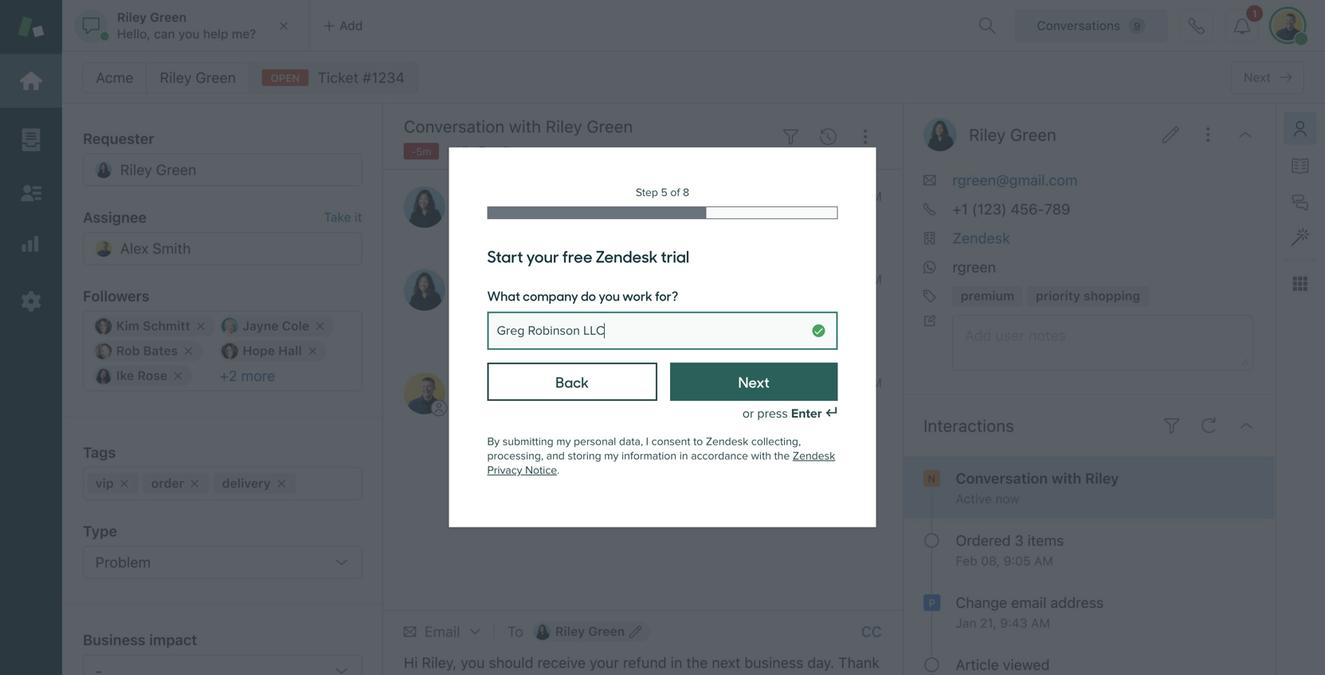 Task type: vqa. For each thing, say whether or not it's contained in the screenshot.
Zendesk in the 'Zendesk Privacy Notice'
yes



Task type: locate. For each thing, give the bounding box(es) containing it.
accordance
[[691, 450, 749, 463]]

0 horizontal spatial zendesk
[[596, 245, 658, 267]]

zendesk right the the
[[793, 450, 836, 463]]

1 vertical spatial my
[[605, 450, 619, 463]]

submitting
[[503, 436, 554, 449]]

8
[[683, 186, 690, 200]]

personal
[[574, 436, 617, 449]]

start
[[488, 245, 523, 267]]

my down personal
[[605, 450, 619, 463]]

company
[[523, 287, 579, 305]]

1 vertical spatial zendesk
[[706, 436, 749, 449]]

back button
[[488, 363, 658, 401]]

zendesk
[[596, 245, 658, 267], [706, 436, 749, 449], [793, 450, 836, 463]]

with
[[752, 450, 772, 463]]

next button
[[670, 363, 838, 401]]

zendesk privacy notice
[[488, 450, 836, 477]]

consent
[[652, 436, 691, 449]]

start your free zendesk trial
[[488, 245, 690, 267]]

or
[[743, 406, 755, 422]]

1 horizontal spatial my
[[605, 450, 619, 463]]

notice
[[526, 464, 557, 477]]

information
[[622, 450, 677, 463]]

press
[[758, 406, 788, 422]]

or press enter
[[743, 406, 822, 422]]

2 horizontal spatial zendesk
[[793, 450, 836, 463]]

zendesk up the work at the top of the page
[[596, 245, 658, 267]]

0 vertical spatial my
[[557, 436, 571, 449]]

zendesk up accordance
[[706, 436, 749, 449]]

my up and
[[557, 436, 571, 449]]

trial
[[661, 245, 690, 267]]

0 horizontal spatial my
[[557, 436, 571, 449]]

2 vertical spatial zendesk
[[793, 450, 836, 463]]

my
[[557, 436, 571, 449], [605, 450, 619, 463]]

in
[[680, 450, 689, 463]]

zendesk inside zendesk privacy notice
[[793, 450, 836, 463]]

processing,
[[488, 450, 544, 463]]

1 horizontal spatial zendesk
[[706, 436, 749, 449]]

next
[[739, 372, 770, 392]]

your
[[527, 245, 559, 267]]



Task type: describe. For each thing, give the bounding box(es) containing it.
data,
[[619, 436, 644, 449]]

free
[[563, 245, 593, 267]]

you
[[599, 287, 620, 305]]

zendesk inside by submitting my personal data, i consent to zendesk collecting, processing, and storing my information in accordance with the
[[706, 436, 749, 449]]

zendesk privacy notice link
[[488, 450, 836, 477]]

i
[[646, 436, 649, 449]]

privacy
[[488, 464, 523, 477]]

.
[[557, 464, 560, 477]]

by submitting my personal data, i consent to zendesk collecting, processing, and storing my information in accordance with the
[[488, 436, 801, 463]]

by
[[488, 436, 500, 449]]

to
[[694, 436, 703, 449]]

and
[[547, 450, 565, 463]]

collecting,
[[752, 436, 801, 449]]

of
[[671, 186, 680, 200]]

back
[[556, 372, 589, 392]]

the
[[775, 450, 790, 463]]

5
[[661, 186, 668, 200]]

step
[[636, 186, 659, 200]]

What company do you work for? field
[[488, 312, 838, 350]]

what company do you work for?
[[488, 287, 679, 305]]

what
[[488, 287, 521, 305]]

step 5 of 8
[[636, 186, 690, 200]]

enter
[[792, 406, 822, 422]]

work
[[623, 287, 653, 305]]

do
[[581, 287, 596, 305]]

storing
[[568, 450, 602, 463]]

for?
[[655, 287, 679, 305]]

0 vertical spatial zendesk
[[596, 245, 658, 267]]



